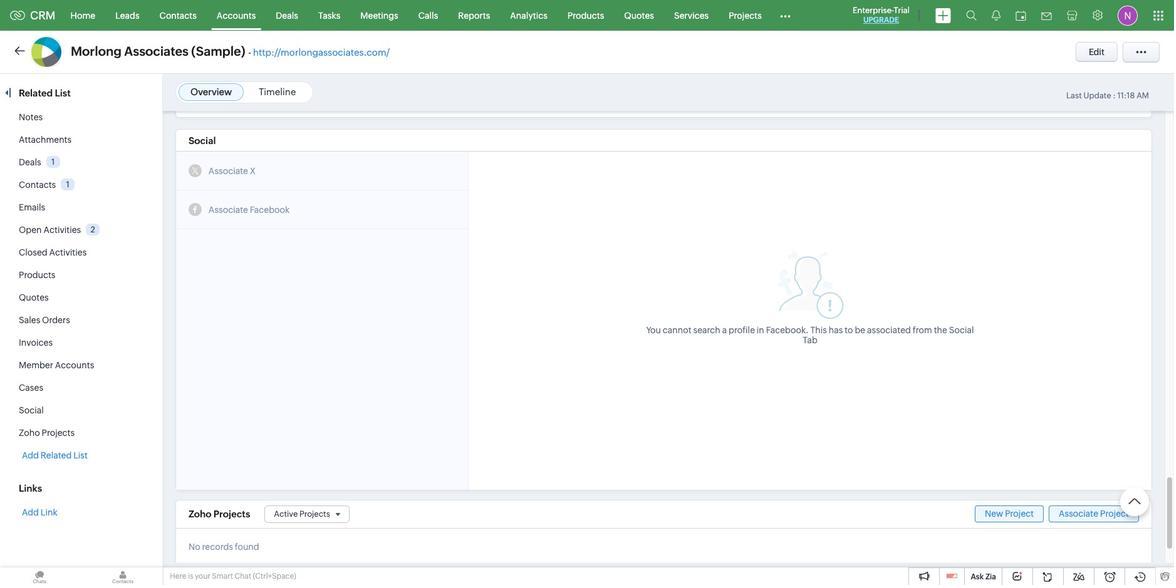 Task type: locate. For each thing, give the bounding box(es) containing it.
.
[[806, 325, 809, 335]]

tab
[[803, 335, 818, 345]]

1 vertical spatial facebook
[[766, 325, 806, 335]]

0 vertical spatial contacts
[[160, 10, 197, 20]]

1 vertical spatial contacts
[[19, 180, 56, 190]]

1 vertical spatial deals link
[[19, 157, 41, 167]]

activities for closed activities
[[49, 248, 87, 258]]

quotes
[[624, 10, 654, 20], [19, 293, 49, 303]]

quotes link left services
[[614, 0, 664, 30]]

1 add from the top
[[22, 451, 39, 461]]

leads link
[[105, 0, 150, 30]]

2 vertical spatial associate
[[1059, 509, 1099, 519]]

(ctrl+space)
[[253, 572, 296, 581]]

0 horizontal spatial zoho
[[19, 428, 40, 438]]

0 horizontal spatial zoho projects
[[19, 428, 75, 438]]

your
[[195, 572, 211, 581]]

attachments
[[19, 135, 72, 145]]

1 down attachments
[[51, 157, 55, 167]]

last
[[1067, 91, 1082, 100]]

1 vertical spatial 1
[[66, 180, 69, 189]]

1 horizontal spatial list
[[73, 451, 88, 461]]

1 for contacts
[[66, 180, 69, 189]]

add link
[[22, 508, 57, 518]]

associate
[[209, 166, 248, 176], [209, 205, 248, 215], [1059, 509, 1099, 519]]

0 vertical spatial list
[[55, 88, 71, 98]]

attachments link
[[19, 135, 72, 145]]

deals link down attachments
[[19, 157, 41, 167]]

analytics link
[[500, 0, 558, 30]]

last update : 11:18 am
[[1067, 91, 1150, 100]]

2 vertical spatial social
[[19, 406, 44, 416]]

associate x
[[209, 166, 256, 176]]

1 project from the left
[[1005, 509, 1034, 519]]

products
[[568, 10, 604, 20], [19, 270, 55, 280]]

contacts up emails
[[19, 180, 56, 190]]

notes
[[19, 112, 43, 122]]

1 vertical spatial products link
[[19, 270, 55, 280]]

0 vertical spatial zoho projects
[[19, 428, 75, 438]]

new project link
[[975, 506, 1044, 523]]

1 horizontal spatial quotes
[[624, 10, 654, 20]]

here
[[170, 572, 186, 581]]

link
[[41, 508, 57, 518]]

cannot
[[663, 325, 692, 335]]

create menu image
[[936, 8, 951, 23]]

1 vertical spatial quotes
[[19, 293, 49, 303]]

0 vertical spatial associate
[[209, 166, 248, 176]]

products link down closed
[[19, 270, 55, 280]]

1 horizontal spatial products
[[568, 10, 604, 20]]

calls
[[419, 10, 438, 20]]

activities down open activities link
[[49, 248, 87, 258]]

this
[[811, 325, 827, 335]]

zoho down social link
[[19, 428, 40, 438]]

0 vertical spatial activities
[[43, 225, 81, 235]]

related
[[19, 88, 53, 98], [41, 451, 72, 461]]

create menu element
[[928, 0, 959, 30]]

zoho
[[19, 428, 40, 438], [189, 509, 212, 520]]

emails link
[[19, 202, 45, 212]]

0 vertical spatial quotes link
[[614, 0, 664, 30]]

0 vertical spatial accounts
[[217, 10, 256, 20]]

has
[[829, 325, 843, 335]]

1 horizontal spatial zoho
[[189, 509, 212, 520]]

deals left tasks
[[276, 10, 298, 20]]

facebook right "in"
[[766, 325, 806, 335]]

member accounts link
[[19, 360, 94, 370]]

the
[[934, 325, 948, 335]]

products right analytics link at the top of the page
[[568, 10, 604, 20]]

1 horizontal spatial 1
[[66, 180, 69, 189]]

projects up no records found
[[214, 509, 250, 520]]

notes link
[[19, 112, 43, 122]]

1 vertical spatial list
[[73, 451, 88, 461]]

0 vertical spatial products
[[568, 10, 604, 20]]

sales orders
[[19, 315, 70, 325]]

accounts right member
[[55, 360, 94, 370]]

edit
[[1089, 47, 1105, 57]]

quotes up sales
[[19, 293, 49, 303]]

0 vertical spatial deals link
[[266, 0, 308, 30]]

0 horizontal spatial list
[[55, 88, 71, 98]]

accounts link
[[207, 0, 266, 30]]

social
[[189, 135, 216, 146], [949, 325, 974, 335], [19, 406, 44, 416]]

list down zoho projects link
[[73, 451, 88, 461]]

found
[[235, 542, 259, 552]]

upgrade
[[864, 16, 900, 24]]

no
[[189, 542, 200, 552]]

closed
[[19, 248, 47, 258]]

is
[[188, 572, 193, 581]]

contacts link up emails
[[19, 180, 56, 190]]

0 vertical spatial social
[[189, 135, 216, 146]]

1 horizontal spatial facebook
[[766, 325, 806, 335]]

list
[[55, 88, 71, 98], [73, 451, 88, 461]]

1 vertical spatial associate
[[209, 205, 248, 215]]

1 vertical spatial deals
[[19, 157, 41, 167]]

deals link left tasks
[[266, 0, 308, 30]]

overview link
[[191, 86, 232, 97]]

associate project
[[1059, 509, 1129, 519]]

closed activities
[[19, 248, 87, 258]]

products down closed
[[19, 270, 55, 280]]

1 vertical spatial zoho projects
[[189, 509, 250, 520]]

1 vertical spatial products
[[19, 270, 55, 280]]

http://morlongassociates.com/ link
[[253, 47, 390, 58]]

0 vertical spatial deals
[[276, 10, 298, 20]]

add left link
[[22, 508, 39, 518]]

1 horizontal spatial contacts
[[160, 10, 197, 20]]

facebook
[[250, 205, 290, 215], [766, 325, 806, 335]]

project
[[1005, 509, 1034, 519], [1101, 509, 1129, 519]]

social up associate x
[[189, 135, 216, 146]]

zoho projects up 'records'
[[189, 509, 250, 520]]

1 horizontal spatial project
[[1101, 509, 1129, 519]]

chat
[[235, 572, 251, 581]]

deals down attachments
[[19, 157, 41, 167]]

1 up open activities
[[66, 180, 69, 189]]

tasks
[[318, 10, 341, 20]]

signals image
[[992, 10, 1001, 21]]

projects inside 'field'
[[300, 510, 330, 519]]

profile
[[729, 325, 755, 335]]

0 horizontal spatial social
[[19, 406, 44, 416]]

0 horizontal spatial accounts
[[55, 360, 94, 370]]

projects right active
[[300, 510, 330, 519]]

projects
[[729, 10, 762, 20], [42, 428, 75, 438], [214, 509, 250, 520], [300, 510, 330, 519]]

add down zoho projects link
[[22, 451, 39, 461]]

0 horizontal spatial project
[[1005, 509, 1034, 519]]

am
[[1137, 91, 1150, 100]]

2 horizontal spatial social
[[949, 325, 974, 335]]

0 vertical spatial zoho
[[19, 428, 40, 438]]

social down cases
[[19, 406, 44, 416]]

1 vertical spatial zoho
[[189, 509, 212, 520]]

zoho up no
[[189, 509, 212, 520]]

0 vertical spatial contacts link
[[150, 0, 207, 30]]

1 horizontal spatial zoho projects
[[189, 509, 250, 520]]

0 horizontal spatial products link
[[19, 270, 55, 280]]

2 add from the top
[[22, 508, 39, 518]]

contacts link up associates
[[150, 0, 207, 30]]

1 vertical spatial add
[[22, 508, 39, 518]]

1 vertical spatial social
[[949, 325, 974, 335]]

0 vertical spatial facebook
[[250, 205, 290, 215]]

list up attachments
[[55, 88, 71, 98]]

0 horizontal spatial products
[[19, 270, 55, 280]]

no records found
[[189, 542, 259, 552]]

quotes left services
[[624, 10, 654, 20]]

from
[[913, 325, 933, 335]]

2
[[91, 225, 95, 234]]

products link right analytics
[[558, 0, 614, 30]]

0 vertical spatial 1
[[51, 157, 55, 167]]

0 vertical spatial related
[[19, 88, 53, 98]]

projects link
[[719, 0, 772, 30]]

1 horizontal spatial accounts
[[217, 10, 256, 20]]

activities up closed activities link
[[43, 225, 81, 235]]

0 horizontal spatial 1
[[51, 157, 55, 167]]

new
[[985, 509, 1004, 519]]

quotes link up sales
[[19, 293, 49, 303]]

2 project from the left
[[1101, 509, 1129, 519]]

in
[[757, 325, 765, 335]]

1 horizontal spatial deals
[[276, 10, 298, 20]]

1 horizontal spatial products link
[[558, 0, 614, 30]]

associate for facebook
[[209, 205, 248, 215]]

contacts up associates
[[160, 10, 197, 20]]

x
[[250, 166, 256, 176]]

1 horizontal spatial social
[[189, 135, 216, 146]]

facebook down x
[[250, 205, 290, 215]]

meetings link
[[351, 0, 408, 30]]

related up notes
[[19, 88, 53, 98]]

0 horizontal spatial facebook
[[250, 205, 290, 215]]

associates
[[124, 44, 189, 58]]

zoho projects up add related list
[[19, 428, 75, 438]]

1 vertical spatial related
[[41, 451, 72, 461]]

quotes link
[[614, 0, 664, 30], [19, 293, 49, 303]]

sales orders link
[[19, 315, 70, 325]]

0 vertical spatial add
[[22, 451, 39, 461]]

1 vertical spatial contacts link
[[19, 180, 56, 190]]

1 horizontal spatial deals link
[[266, 0, 308, 30]]

enterprise-trial upgrade
[[853, 6, 910, 24]]

social right 'the'
[[949, 325, 974, 335]]

accounts
[[217, 10, 256, 20], [55, 360, 94, 370]]

reports
[[458, 10, 490, 20]]

1 vertical spatial quotes link
[[19, 293, 49, 303]]

1 vertical spatial accounts
[[55, 360, 94, 370]]

accounts up morlong associates (sample) - http://morlongassociates.com/
[[217, 10, 256, 20]]

0 horizontal spatial contacts link
[[19, 180, 56, 190]]

profile image
[[1118, 5, 1138, 25]]

related down zoho projects link
[[41, 451, 72, 461]]

1 vertical spatial activities
[[49, 248, 87, 258]]

1 horizontal spatial contacts link
[[150, 0, 207, 30]]

update
[[1084, 91, 1112, 100]]

social inside the you cannot search a profile in facebook . this has to be associated from the social tab
[[949, 325, 974, 335]]

search image
[[967, 10, 977, 21]]



Task type: describe. For each thing, give the bounding box(es) containing it.
invoices
[[19, 338, 53, 348]]

closed activities link
[[19, 248, 87, 258]]

associate for x
[[209, 166, 248, 176]]

contacts image
[[83, 568, 162, 585]]

open
[[19, 225, 42, 235]]

crm
[[30, 9, 56, 22]]

0 horizontal spatial quotes
[[19, 293, 49, 303]]

a
[[722, 325, 727, 335]]

project for associate project
[[1101, 509, 1129, 519]]

calendar image
[[1016, 10, 1027, 20]]

meetings
[[361, 10, 398, 20]]

active
[[274, 510, 298, 519]]

Other Modules field
[[772, 5, 799, 25]]

active projects
[[274, 510, 330, 519]]

zia
[[986, 573, 997, 582]]

emails
[[19, 202, 45, 212]]

morlong associates (sample) - http://morlongassociates.com/
[[71, 44, 390, 58]]

tasks link
[[308, 0, 351, 30]]

profile element
[[1111, 0, 1146, 30]]

here is your smart chat (ctrl+space)
[[170, 572, 296, 581]]

chats image
[[0, 568, 79, 585]]

calls link
[[408, 0, 448, 30]]

crm link
[[10, 9, 56, 22]]

http://morlongassociates.com/
[[253, 47, 390, 58]]

ask zia
[[971, 573, 997, 582]]

search
[[694, 325, 721, 335]]

home link
[[61, 0, 105, 30]]

projects up add related list
[[42, 428, 75, 438]]

overview
[[191, 86, 232, 97]]

smart
[[212, 572, 233, 581]]

11:18
[[1118, 91, 1135, 100]]

timeline
[[259, 86, 296, 97]]

:
[[1113, 91, 1116, 100]]

projects left other modules field
[[729, 10, 762, 20]]

member accounts
[[19, 360, 94, 370]]

services link
[[664, 0, 719, 30]]

associate project link
[[1049, 506, 1140, 523]]

you cannot search a profile in facebook . this has to be associated from the social tab
[[647, 325, 974, 345]]

member
[[19, 360, 53, 370]]

enterprise-
[[853, 6, 894, 15]]

sales
[[19, 315, 40, 325]]

project for new project
[[1005, 509, 1034, 519]]

cases link
[[19, 383, 43, 393]]

0 horizontal spatial quotes link
[[19, 293, 49, 303]]

mails image
[[1042, 12, 1052, 20]]

cases
[[19, 383, 43, 393]]

trial
[[894, 6, 910, 15]]

zoho projects link
[[19, 428, 75, 438]]

0 vertical spatial quotes
[[624, 10, 654, 20]]

to
[[845, 325, 853, 335]]

signals element
[[985, 0, 1009, 31]]

(sample)
[[191, 44, 246, 58]]

0 horizontal spatial deals link
[[19, 157, 41, 167]]

orders
[[42, 315, 70, 325]]

associated
[[867, 325, 911, 335]]

associate facebook
[[209, 205, 290, 215]]

add for add related list
[[22, 451, 39, 461]]

ask
[[971, 573, 984, 582]]

edit button
[[1076, 42, 1118, 62]]

open activities link
[[19, 225, 81, 235]]

records
[[202, 542, 233, 552]]

0 horizontal spatial deals
[[19, 157, 41, 167]]

be
[[855, 325, 866, 335]]

0 horizontal spatial contacts
[[19, 180, 56, 190]]

analytics
[[510, 10, 548, 20]]

activities for open activities
[[43, 225, 81, 235]]

1 horizontal spatial quotes link
[[614, 0, 664, 30]]

Active Projects field
[[265, 506, 350, 523]]

1 for deals
[[51, 157, 55, 167]]

add for add link
[[22, 508, 39, 518]]

invoices link
[[19, 338, 53, 348]]

mails element
[[1034, 1, 1060, 30]]

social link
[[19, 406, 44, 416]]

you
[[647, 325, 661, 335]]

0 vertical spatial products link
[[558, 0, 614, 30]]

facebook inside the you cannot search a profile in facebook . this has to be associated from the social tab
[[766, 325, 806, 335]]

links
[[19, 483, 42, 494]]

home
[[71, 10, 95, 20]]

related list
[[19, 88, 73, 98]]

-
[[248, 47, 251, 58]]

morlong
[[71, 44, 122, 58]]

open activities
[[19, 225, 81, 235]]

services
[[674, 10, 709, 20]]

add related list
[[22, 451, 88, 461]]

timeline link
[[259, 86, 296, 97]]

new project
[[985, 509, 1034, 519]]

search element
[[959, 0, 985, 31]]



Task type: vqa. For each thing, say whether or not it's contained in the screenshot.
the bottom facebook
yes



